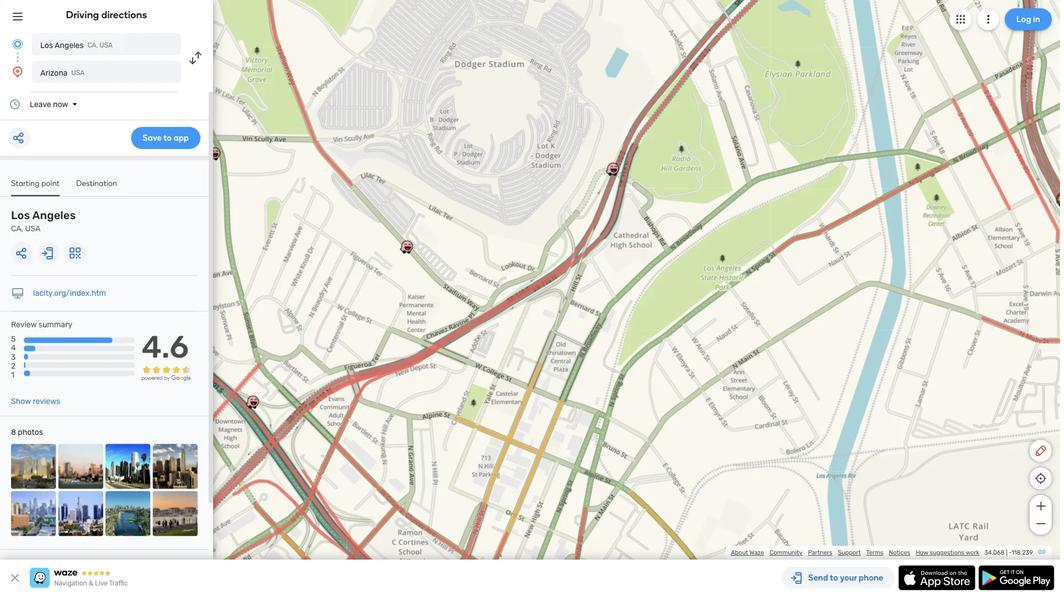 Task type: vqa. For each thing, say whether or not it's contained in the screenshot.
Support link
yes



Task type: locate. For each thing, give the bounding box(es) containing it.
driving directions
[[66, 9, 147, 21]]

pencil image
[[1035, 445, 1048, 458]]

photos
[[18, 428, 43, 437]]

arizona usa
[[40, 68, 85, 77]]

1 vertical spatial ca,
[[11, 224, 23, 233]]

0 horizontal spatial los
[[11, 209, 30, 222]]

ca, down driving
[[88, 41, 98, 49]]

search
[[54, 560, 78, 569]]

traffic
[[109, 580, 128, 588]]

image 7 of los angeles, los angeles image
[[106, 492, 151, 537]]

usa down driving directions
[[100, 41, 113, 49]]

|
[[1007, 549, 1008, 557]]

people also search for
[[11, 560, 90, 569]]

show
[[11, 397, 31, 406]]

usa
[[100, 41, 113, 49], [71, 69, 85, 77], [25, 224, 40, 233]]

1 horizontal spatial ca,
[[88, 41, 98, 49]]

los
[[40, 41, 53, 50], [11, 209, 30, 222]]

los angeles ca, usa down starting point button
[[11, 209, 76, 233]]

1 vertical spatial usa
[[71, 69, 85, 77]]

34.068
[[985, 549, 1005, 557]]

point
[[42, 178, 60, 188]]

1 vertical spatial los
[[11, 209, 30, 222]]

lacity.org/index.htm link
[[33, 289, 106, 298]]

usa down starting point button
[[25, 224, 40, 233]]

people
[[11, 560, 36, 569]]

2 vertical spatial usa
[[25, 224, 40, 233]]

image 8 of los angeles, los angeles image
[[153, 492, 198, 537]]

computer image
[[11, 287, 24, 300]]

1 vertical spatial los angeles ca, usa
[[11, 209, 76, 233]]

los angeles ca, usa
[[40, 41, 113, 50], [11, 209, 76, 233]]

5
[[11, 335, 16, 344]]

los down starting point button
[[11, 209, 30, 222]]

partners link
[[809, 549, 833, 557]]

image 6 of los angeles, los angeles image
[[58, 492, 103, 537]]

los up the "arizona" at top left
[[40, 41, 53, 50]]

zoom in image
[[1035, 500, 1048, 513]]

3
[[11, 353, 16, 362]]

angeles
[[55, 41, 84, 50], [32, 209, 76, 222]]

leave
[[30, 100, 51, 109]]

destination
[[76, 178, 117, 188]]

navigation & live traffic
[[54, 580, 128, 588]]

image 3 of los angeles, los angeles image
[[106, 445, 151, 490]]

angeles inside los angeles ca, usa
[[32, 209, 76, 222]]

leave now
[[30, 100, 68, 109]]

how
[[916, 549, 929, 557]]

notices
[[890, 549, 911, 557]]

los angeles ca, usa down driving
[[40, 41, 113, 50]]

2
[[11, 362, 16, 371]]

starting point
[[11, 178, 60, 188]]

terms
[[867, 549, 884, 557]]

2 horizontal spatial usa
[[100, 41, 113, 49]]

location image
[[11, 65, 24, 78]]

ca,
[[88, 41, 98, 49], [11, 224, 23, 233]]

image 5 of los angeles, los angeles image
[[11, 492, 56, 537]]

image 2 of los angeles, los angeles image
[[58, 445, 103, 490]]

image 1 of los angeles, los angeles image
[[11, 445, 56, 490]]

for
[[80, 560, 90, 569]]

los inside los angeles ca, usa
[[11, 209, 30, 222]]

angeles down point
[[32, 209, 76, 222]]

community
[[770, 549, 803, 557]]

arizona
[[40, 68, 68, 77]]

ca, down starting point button
[[11, 224, 23, 233]]

notices link
[[890, 549, 911, 557]]

1 horizontal spatial los
[[40, 41, 53, 50]]

clock image
[[8, 98, 22, 111]]

support link
[[838, 549, 861, 557]]

0 vertical spatial los
[[40, 41, 53, 50]]

partners
[[809, 549, 833, 557]]

x image
[[8, 572, 22, 585]]

also
[[37, 560, 52, 569]]

0 vertical spatial usa
[[100, 41, 113, 49]]

support
[[838, 549, 861, 557]]

&
[[89, 580, 93, 588]]

usa right the "arizona" at top left
[[71, 69, 85, 77]]

1 vertical spatial angeles
[[32, 209, 76, 222]]

review
[[11, 320, 37, 330]]

angeles up arizona usa
[[55, 41, 84, 50]]

0 vertical spatial ca,
[[88, 41, 98, 49]]

now
[[53, 100, 68, 109]]

1 horizontal spatial usa
[[71, 69, 85, 77]]

link image
[[1038, 548, 1047, 557]]



Task type: describe. For each thing, give the bounding box(es) containing it.
community link
[[770, 549, 803, 557]]

1
[[11, 370, 14, 380]]

0 horizontal spatial ca,
[[11, 224, 23, 233]]

starting point button
[[11, 178, 60, 196]]

0 horizontal spatial usa
[[25, 224, 40, 233]]

driving
[[66, 9, 99, 21]]

show reviews
[[11, 397, 60, 406]]

review summary
[[11, 320, 72, 330]]

5 4 3 2 1
[[11, 335, 16, 380]]

0 vertical spatial los angeles ca, usa
[[40, 41, 113, 50]]

0 vertical spatial angeles
[[55, 41, 84, 50]]

-
[[1010, 549, 1012, 557]]

image 4 of los angeles, los angeles image
[[153, 445, 198, 490]]

how suggestions work link
[[916, 549, 980, 557]]

8 photos
[[11, 428, 43, 437]]

terms link
[[867, 549, 884, 557]]

starting
[[11, 178, 40, 188]]

waze
[[750, 549, 765, 557]]

8
[[11, 428, 16, 437]]

navigation
[[54, 580, 87, 588]]

about
[[731, 549, 749, 557]]

reviews
[[33, 397, 60, 406]]

about waze link
[[731, 549, 765, 557]]

4
[[11, 344, 16, 353]]

live
[[95, 580, 108, 588]]

destination button
[[76, 178, 117, 195]]

4.6
[[142, 329, 189, 366]]

118.239
[[1012, 549, 1034, 557]]

about waze community partners support terms notices how suggestions work 34.068 | -118.239
[[731, 549, 1034, 557]]

zoom out image
[[1035, 518, 1048, 531]]

current location image
[[11, 38, 24, 51]]

directions
[[101, 9, 147, 21]]

suggestions
[[930, 549, 965, 557]]

lacity.org/index.htm
[[33, 289, 106, 298]]

summary
[[39, 320, 72, 330]]

usa inside arizona usa
[[71, 69, 85, 77]]

work
[[966, 549, 980, 557]]



